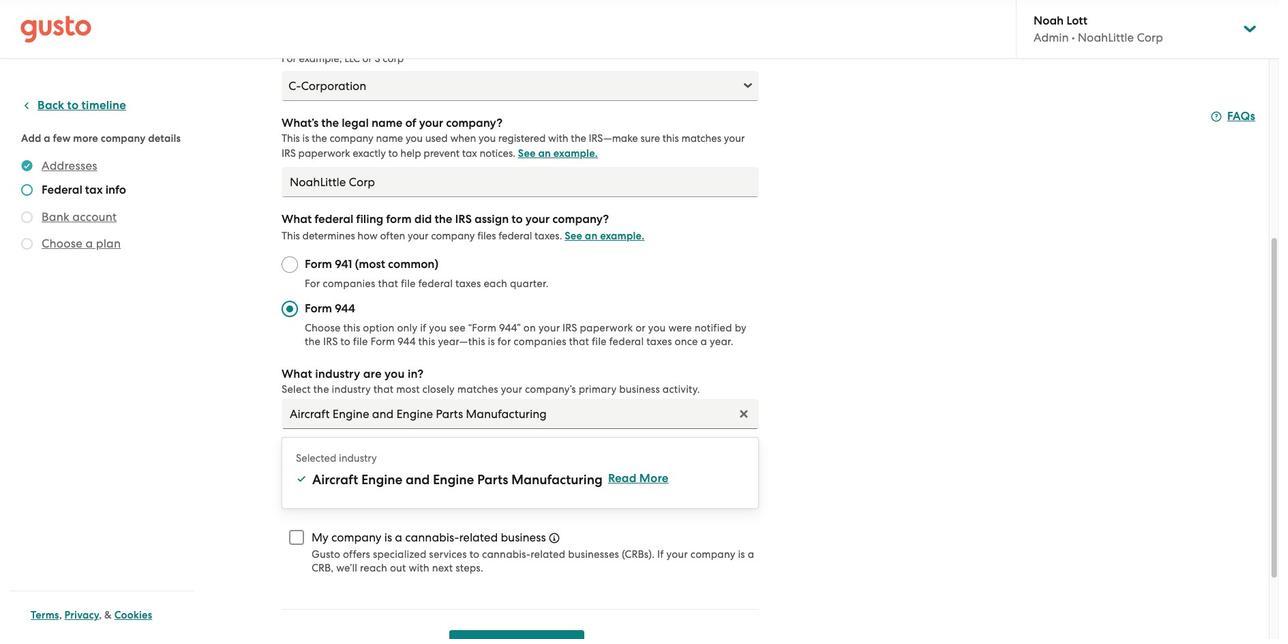 Task type: locate. For each thing, give the bounding box(es) containing it.
0 vertical spatial an
[[538, 147, 551, 160]]

form 941 (most common) for companies that file federal taxes each quarter.
[[305, 257, 549, 290]]

1 vertical spatial business
[[501, 531, 546, 544]]

1 vertical spatial example.
[[600, 230, 645, 242]]

taxes inside form 941 (most common) for companies that file federal taxes each quarter.
[[456, 278, 481, 290]]

with inside this is the company name you used when you registered with the irs—make sure this matches your irs paperwork exactly to help prevent tax notices.
[[548, 132, 569, 145]]

this right "sure"
[[663, 132, 679, 145]]

0 vertical spatial this
[[282, 132, 300, 145]]

only
[[397, 322, 418, 334]]

taxes inside form 944 choose this option only if you see "form 944" on your irs paperwork or you were notified by the irs to file form 944 this year—this is for companies that file federal taxes once a year.
[[647, 336, 672, 348]]

industry down are
[[332, 383, 371, 396]]

with inside gusto offers specialized services to cannabis-related businesses (crbs). if your company is a crb, we'll reach out with next steps.
[[409, 562, 430, 574]]

industry for selected
[[339, 452, 377, 465]]

What's the legal name of your company? text field
[[282, 167, 759, 197]]

to inside this is the company name you used when you registered with the irs—make sure this matches your irs paperwork exactly to help prevent tax notices.
[[388, 147, 398, 160]]

0 horizontal spatial 944
[[335, 302, 355, 316]]

your inside this is the company name you used when you registered with the irs—make sure this matches your irs paperwork exactly to help prevent tax notices.
[[724, 132, 745, 145]]

1 vertical spatial company?
[[553, 212, 609, 226]]

company? up when
[[446, 116, 503, 130]]

2 engine from the left
[[433, 472, 474, 488]]

0 vertical spatial matches
[[682, 132, 722, 145]]

this is the company name you used when you registered with the irs—make sure this matches your irs paperwork exactly to help prevent tax notices.
[[282, 132, 745, 160]]

terms link
[[31, 609, 59, 621]]

cannabis- up steps.
[[482, 548, 531, 561]]

quarter.
[[510, 278, 549, 290]]

company inside what federal filing form did the irs assign to your company? this determines how often your company files federal taxes. see an example.
[[431, 230, 475, 242]]

my
[[312, 531, 329, 544]]

your inside gusto offers specialized services to cannabis-related businesses (crbs). if your company is a crb, we'll reach out with next steps.
[[667, 548, 688, 561]]

944 down 941
[[335, 302, 355, 316]]

file
[[401, 278, 416, 290], [353, 336, 368, 348], [592, 336, 607, 348]]

in?
[[408, 367, 424, 381]]

for down determines
[[305, 278, 320, 290]]

that down are
[[374, 383, 394, 396]]

1 horizontal spatial example.
[[600, 230, 645, 242]]

cookies button
[[114, 607, 152, 623]]

0 horizontal spatial ,
[[59, 609, 62, 621]]

cannabis- inside gusto offers specialized services to cannabis-related businesses (crbs). if your company is a crb, we'll reach out with next steps.
[[482, 548, 531, 561]]

0 horizontal spatial see
[[518, 147, 536, 160]]

what for what industry are you in?
[[282, 367, 312, 381]]

paperwork up primary
[[580, 322, 633, 334]]

1 horizontal spatial engine
[[433, 472, 474, 488]]

engine left the 'and'
[[361, 472, 403, 488]]

you up most on the bottom left
[[385, 367, 405, 381]]

your inside the what industry are you in? select the industry that most closely matches your company's primary business activity.
[[501, 383, 523, 396]]

choose down bank on the top left
[[42, 237, 83, 250]]

1 horizontal spatial related
[[531, 548, 566, 561]]

closely
[[423, 383, 455, 396]]

None radio
[[282, 256, 298, 273], [282, 301, 298, 317], [282, 256, 298, 273], [282, 301, 298, 317]]

privacy
[[65, 609, 99, 621]]

1 vertical spatial industry
[[332, 383, 371, 396]]

this down if
[[419, 336, 436, 348]]

what federal filing form did the irs assign to your company? this determines how often your company files federal taxes. see an example.
[[282, 212, 645, 242]]

0 horizontal spatial or
[[363, 53, 372, 65]]

once
[[675, 336, 698, 348]]

corp
[[1137, 31, 1164, 44]]

see an example. button down registered
[[518, 145, 598, 162]]

1 horizontal spatial paperwork
[[580, 322, 633, 334]]

company right more
[[101, 132, 146, 145]]

0 horizontal spatial cannabis-
[[405, 531, 459, 544]]

file up primary
[[592, 336, 607, 348]]

paperwork
[[298, 147, 350, 160], [580, 322, 633, 334]]

2 horizontal spatial file
[[592, 336, 607, 348]]

0 horizontal spatial matches
[[458, 383, 499, 396]]

matches right closely
[[458, 383, 499, 396]]

with up the see an example.
[[548, 132, 569, 145]]

this inside this is the company name you used when you registered with the irs—make sure this matches your irs paperwork exactly to help prevent tax notices.
[[282, 132, 300, 145]]

1 horizontal spatial cannabis-
[[482, 548, 531, 561]]

back
[[38, 98, 64, 113]]

federal right files
[[499, 230, 532, 242]]

the right the select
[[313, 383, 329, 396]]

did
[[415, 212, 432, 226]]

1 horizontal spatial or
[[636, 322, 646, 334]]

related left businesses
[[531, 548, 566, 561]]

1 vertical spatial this
[[343, 322, 360, 334]]

is inside this is the company name you used when you registered with the irs—make sure this matches your irs paperwork exactly to help prevent tax notices.
[[303, 132, 309, 145]]

by
[[735, 322, 747, 334]]

1 vertical spatial name
[[376, 132, 403, 145]]

form 944 choose this option only if you see "form 944" on your irs paperwork or you were notified by the irs to file form 944 this year—this is for companies that file federal taxes once a year.
[[305, 302, 747, 348]]

the
[[321, 116, 339, 130], [312, 132, 327, 145], [571, 132, 587, 145], [435, 212, 453, 226], [305, 336, 321, 348], [313, 383, 329, 396]]

what's the legal name of your company?
[[282, 116, 503, 130]]

for example, llc or s corp
[[282, 53, 404, 65]]

944 down only
[[398, 336, 416, 348]]

0 horizontal spatial companies
[[323, 278, 376, 290]]

2 what from the top
[[282, 367, 312, 381]]

0 vertical spatial paperwork
[[298, 147, 350, 160]]

often
[[380, 230, 405, 242]]

tax inside this is the company name you used when you registered with the irs—make sure this matches your irs paperwork exactly to help prevent tax notices.
[[462, 147, 477, 160]]

this
[[282, 132, 300, 145], [282, 230, 300, 242]]

0 vertical spatial taxes
[[456, 278, 481, 290]]

add a few more company details
[[21, 132, 181, 145]]

0 vertical spatial this
[[663, 132, 679, 145]]

choose inside form 944 choose this option only if you see "form 944" on your irs paperwork or you were notified by the irs to file form 944 this year—this is for companies that file federal taxes once a year.
[[305, 322, 341, 334]]

check image
[[21, 211, 33, 223], [21, 238, 33, 250]]

offers
[[343, 548, 370, 561]]

1 vertical spatial what
[[282, 367, 312, 381]]

1 check image from the top
[[21, 211, 33, 223]]

crb,
[[312, 562, 334, 574]]

businesses
[[568, 548, 619, 561]]

example. inside popup button
[[554, 147, 598, 160]]

matches inside this is the company name you used when you registered with the irs—make sure this matches your irs paperwork exactly to help prevent tax notices.
[[682, 132, 722, 145]]

federal down 'common)'
[[418, 278, 453, 290]]

0 vertical spatial choose
[[42, 237, 83, 250]]

lott
[[1067, 14, 1088, 28]]

s
[[375, 53, 380, 65]]

0 horizontal spatial taxes
[[456, 278, 481, 290]]

0 horizontal spatial choose
[[42, 237, 83, 250]]

see inside what federal filing form did the irs assign to your company? this determines how often your company files federal taxes. see an example.
[[565, 230, 583, 242]]

1 horizontal spatial matches
[[682, 132, 722, 145]]

0 horizontal spatial business
[[501, 531, 546, 544]]

that up primary
[[569, 336, 589, 348]]

to
[[67, 98, 79, 113], [388, 147, 398, 160], [512, 212, 523, 226], [341, 336, 351, 348], [470, 548, 480, 561]]

0 vertical spatial what
[[282, 212, 312, 226]]

company left files
[[431, 230, 475, 242]]

what for what federal filing form did the irs assign to your company?
[[282, 212, 312, 226]]

0 vertical spatial check image
[[21, 211, 33, 223]]

module__icon___go7vc image
[[296, 473, 307, 484]]

companies inside form 944 choose this option only if you see "form 944" on your irs paperwork or you were notified by the irs to file form 944 this year—this is for companies that file federal taxes once a year.
[[514, 336, 567, 348]]

you inside the what industry are you in? select the industry that most closely matches your company's primary business activity.
[[385, 367, 405, 381]]

federal up primary
[[610, 336, 644, 348]]

&
[[104, 609, 112, 621]]

1 vertical spatial for
[[305, 278, 320, 290]]

or left s
[[363, 53, 372, 65]]

aircraft
[[312, 472, 358, 488]]

1 vertical spatial taxes
[[647, 336, 672, 348]]

company right if
[[691, 548, 736, 561]]

what inside what federal filing form did the irs assign to your company? this determines how often your company files federal taxes. see an example.
[[282, 212, 312, 226]]

business
[[620, 383, 660, 396], [501, 531, 546, 544]]

0 vertical spatial see an example. button
[[518, 145, 598, 162]]

0 vertical spatial with
[[548, 132, 569, 145]]

2 , from the left
[[99, 609, 102, 621]]

noah
[[1034, 14, 1064, 28]]

1 vertical spatial or
[[636, 322, 646, 334]]

0 horizontal spatial with
[[409, 562, 430, 574]]

1 vertical spatial see an example. button
[[565, 228, 645, 244]]

year.
[[710, 336, 734, 348]]

choose a plan
[[42, 237, 121, 250]]

terms
[[31, 609, 59, 621]]

this left determines
[[282, 230, 300, 242]]

related
[[459, 531, 498, 544], [531, 548, 566, 561]]

0 vertical spatial related
[[459, 531, 498, 544]]

see down registered
[[518, 147, 536, 160]]

2 check image from the top
[[21, 238, 33, 250]]

0 vertical spatial form
[[305, 257, 332, 271]]

irs
[[282, 147, 296, 160], [455, 212, 472, 226], [563, 322, 577, 334], [323, 336, 338, 348]]

1 horizontal spatial companies
[[514, 336, 567, 348]]

you left were
[[649, 322, 666, 334]]

when
[[450, 132, 476, 145]]

1 what from the top
[[282, 212, 312, 226]]

or left were
[[636, 322, 646, 334]]

1 vertical spatial form
[[305, 302, 332, 316]]

0 vertical spatial companies
[[323, 278, 376, 290]]

, left &
[[99, 609, 102, 621]]

the inside what federal filing form did the irs assign to your company? this determines how often your company files federal taxes. see an example.
[[435, 212, 453, 226]]

what up the select
[[282, 367, 312, 381]]

1 vertical spatial choose
[[305, 322, 341, 334]]

1 vertical spatial companies
[[514, 336, 567, 348]]

taxes.
[[535, 230, 562, 242]]

1 this from the top
[[282, 132, 300, 145]]

industry up aircraft
[[339, 452, 377, 465]]

1 horizontal spatial an
[[585, 230, 598, 242]]

name down what's the legal name of your company? at the top left
[[376, 132, 403, 145]]

0 vertical spatial that
[[378, 278, 398, 290]]

company down legal at the top
[[330, 132, 374, 145]]

that down (most
[[378, 278, 398, 290]]

example. inside what federal filing form did the irs assign to your company? this determines how often your company files federal taxes. see an example.
[[600, 230, 645, 242]]

0 vertical spatial company?
[[446, 116, 503, 130]]

see
[[518, 147, 536, 160], [565, 230, 583, 242]]

matches right "sure"
[[682, 132, 722, 145]]

irs—make
[[589, 132, 638, 145]]

choose a plan button
[[42, 235, 121, 252]]

the up the select
[[305, 336, 321, 348]]

matches
[[682, 132, 722, 145], [458, 383, 499, 396]]

0 horizontal spatial tax
[[85, 183, 103, 197]]

you
[[406, 132, 423, 145], [479, 132, 496, 145], [429, 322, 447, 334], [649, 322, 666, 334], [385, 367, 405, 381]]

0 vertical spatial see
[[518, 147, 536, 160]]

0 horizontal spatial company?
[[446, 116, 503, 130]]

what up determines
[[282, 212, 312, 226]]

industry left are
[[315, 367, 360, 381]]

companies down 941
[[323, 278, 376, 290]]

0 vertical spatial business
[[620, 383, 660, 396]]

1 vertical spatial matches
[[458, 383, 499, 396]]

this down "what's"
[[282, 132, 300, 145]]

0 vertical spatial tax
[[462, 147, 477, 160]]

is inside gusto offers specialized services to cannabis-related businesses (crbs). if your company is a crb, we'll reach out with next steps.
[[738, 548, 745, 561]]

more
[[640, 471, 669, 486]]

What industry are you in? field
[[282, 399, 759, 429]]

what inside the what industry are you in? select the industry that most closely matches your company's primary business activity.
[[282, 367, 312, 381]]

steps.
[[456, 562, 484, 574]]

1 horizontal spatial see
[[565, 230, 583, 242]]

1 horizontal spatial ,
[[99, 609, 102, 621]]

2 this from the top
[[282, 230, 300, 242]]

1 vertical spatial related
[[531, 548, 566, 561]]

select
[[282, 383, 311, 396]]

this left option
[[343, 322, 360, 334]]

1 horizontal spatial company?
[[553, 212, 609, 226]]

related up steps.
[[459, 531, 498, 544]]

check image for choose
[[21, 238, 33, 250]]

1 horizontal spatial this
[[419, 336, 436, 348]]

taxes down were
[[647, 336, 672, 348]]

option
[[363, 322, 395, 334]]

engine right the 'and'
[[433, 472, 474, 488]]

name
[[372, 116, 403, 130], [376, 132, 403, 145]]

company inside gusto offers specialized services to cannabis-related businesses (crbs). if your company is a crb, we'll reach out with next steps.
[[691, 548, 736, 561]]

an right taxes. at the left top of page
[[585, 230, 598, 242]]

see an example. button for what federal filing form did the irs assign to your company?
[[565, 228, 645, 244]]

a
[[44, 132, 50, 145], [86, 237, 93, 250], [701, 336, 707, 348], [395, 531, 402, 544], [748, 548, 755, 561]]

0 horizontal spatial example.
[[554, 147, 598, 160]]

and
[[406, 472, 430, 488]]

business up gusto offers specialized services to cannabis-related businesses (crbs). if your company is a crb, we'll reach out with next steps.
[[501, 531, 546, 544]]

a inside button
[[86, 237, 93, 250]]

each
[[484, 278, 508, 290]]

1 vertical spatial check image
[[21, 238, 33, 250]]

944
[[335, 302, 355, 316], [398, 336, 416, 348]]

paperwork down "what's"
[[298, 147, 350, 160]]

1 horizontal spatial choose
[[305, 322, 341, 334]]

2 vertical spatial industry
[[339, 452, 377, 465]]

the up the see an example.
[[571, 132, 587, 145]]

0 vertical spatial example.
[[554, 147, 598, 160]]

1 horizontal spatial business
[[620, 383, 660, 396]]

0 horizontal spatial engine
[[361, 472, 403, 488]]

to inside form 944 choose this option only if you see "form 944" on your irs paperwork or you were notified by the irs to file form 944 this year—this is for companies that file federal taxes once a year.
[[341, 336, 351, 348]]

the right did
[[435, 212, 453, 226]]

1 vertical spatial an
[[585, 230, 598, 242]]

an inside see an example. popup button
[[538, 147, 551, 160]]

with right out
[[409, 562, 430, 574]]

that
[[378, 278, 398, 290], [569, 336, 589, 348], [374, 383, 394, 396]]

1 vertical spatial cannabis-
[[482, 548, 531, 561]]

, left 'privacy' link
[[59, 609, 62, 621]]

0 horizontal spatial paperwork
[[298, 147, 350, 160]]

1 vertical spatial paperwork
[[580, 322, 633, 334]]

for left example,
[[282, 53, 297, 65]]

cannabis- up services
[[405, 531, 459, 544]]

business left activity.
[[620, 383, 660, 396]]

1 vertical spatial with
[[409, 562, 430, 574]]

1 horizontal spatial with
[[548, 132, 569, 145]]

2 vertical spatial this
[[419, 336, 436, 348]]

1 vertical spatial tax
[[85, 183, 103, 197]]

federal inside form 944 choose this option only if you see "form 944" on your irs paperwork or you were notified by the irs to file form 944 this year—this is for companies that file federal taxes once a year.
[[610, 336, 644, 348]]

1 vertical spatial 944
[[398, 336, 416, 348]]

this inside what federal filing form did the irs assign to your company? this determines how often your company files federal taxes. see an example.
[[282, 230, 300, 242]]

account
[[73, 210, 117, 224]]

1 horizontal spatial taxes
[[647, 336, 672, 348]]

see an example. button right taxes. at the left top of page
[[565, 228, 645, 244]]

circle check image
[[21, 158, 33, 174]]

company? up taxes. at the left top of page
[[553, 212, 609, 226]]

the inside the what industry are you in? select the industry that most closely matches your company's primary business activity.
[[313, 383, 329, 396]]

taxes left each
[[456, 278, 481, 290]]

see right taxes. at the left top of page
[[565, 230, 583, 242]]

company
[[101, 132, 146, 145], [330, 132, 374, 145], [431, 230, 475, 242], [332, 531, 382, 544], [691, 548, 736, 561]]

2 horizontal spatial this
[[663, 132, 679, 145]]

name left of
[[372, 116, 403, 130]]

selected
[[296, 452, 337, 465]]

None checkbox
[[282, 523, 312, 553]]

0 horizontal spatial for
[[282, 53, 297, 65]]

corp
[[383, 53, 404, 65]]

1 horizontal spatial tax
[[462, 147, 477, 160]]

form for form 944
[[305, 302, 332, 316]]

tax down when
[[462, 147, 477, 160]]

0 vertical spatial or
[[363, 53, 372, 65]]

choose left option
[[305, 322, 341, 334]]

a inside gusto offers specialized services to cannabis-related businesses (crbs). if your company is a crb, we'll reach out with next steps.
[[748, 548, 755, 561]]

companies inside form 941 (most common) for companies that file federal taxes each quarter.
[[323, 278, 376, 290]]

941
[[335, 257, 352, 271]]

1 vertical spatial this
[[282, 230, 300, 242]]

companies down on
[[514, 336, 567, 348]]

1 vertical spatial see
[[565, 230, 583, 242]]

0 vertical spatial 944
[[335, 302, 355, 316]]

0 horizontal spatial an
[[538, 147, 551, 160]]

addresses
[[42, 159, 97, 173]]

were
[[669, 322, 692, 334]]

file down option
[[353, 336, 368, 348]]

matches inside the what industry are you in? select the industry that most closely matches your company's primary business activity.
[[458, 383, 499, 396]]

or inside form 944 choose this option only if you see "form 944" on your irs paperwork or you were notified by the irs to file form 944 this year—this is for companies that file federal taxes once a year.
[[636, 322, 646, 334]]

for
[[282, 53, 297, 65], [305, 278, 320, 290]]

the inside form 944 choose this option only if you see "form 944" on your irs paperwork or you were notified by the irs to file form 944 this year—this is for companies that file federal taxes once a year.
[[305, 336, 321, 348]]

tax left info on the top left
[[85, 183, 103, 197]]

what's
[[282, 116, 319, 130]]

1 vertical spatial that
[[569, 336, 589, 348]]

federal
[[315, 212, 354, 226], [499, 230, 532, 242], [418, 278, 453, 290], [610, 336, 644, 348]]

2 vertical spatial that
[[374, 383, 394, 396]]

that inside form 944 choose this option only if you see "form 944" on your irs paperwork or you were notified by the irs to file form 944 this year—this is for companies that file federal taxes once a year.
[[569, 336, 589, 348]]

0 vertical spatial industry
[[315, 367, 360, 381]]

1 horizontal spatial for
[[305, 278, 320, 290]]

form inside form 941 (most common) for companies that file federal taxes each quarter.
[[305, 257, 332, 271]]

1 horizontal spatial file
[[401, 278, 416, 290]]

out
[[390, 562, 406, 574]]

if
[[420, 322, 427, 334]]

file down 'common)'
[[401, 278, 416, 290]]

back to timeline button
[[21, 98, 126, 114]]

an down registered
[[538, 147, 551, 160]]



Task type: vqa. For each thing, say whether or not it's contained in the screenshot.
example. inside What federal filing form did the IRS assign to your company? This determines how often your company files federal taxes. See an example.
yes



Task type: describe. For each thing, give the bounding box(es) containing it.
see inside popup button
[[518, 147, 536, 160]]

more
[[73, 132, 98, 145]]

0 horizontal spatial file
[[353, 336, 368, 348]]

cookies
[[114, 609, 152, 621]]

paperwork inside form 944 choose this option only if you see "form 944" on your irs paperwork or you were notified by the irs to file form 944 this year—this is for companies that file federal taxes once a year.
[[580, 322, 633, 334]]

your inside form 944 choose this option only if you see "form 944" on your irs paperwork or you were notified by the irs to file form 944 this year—this is for companies that file federal taxes once a year.
[[539, 322, 560, 334]]

activity.
[[663, 383, 700, 396]]

files
[[478, 230, 496, 242]]

what industry are you in? select the industry that most closely matches your company's primary business activity.
[[282, 367, 700, 396]]

gusto
[[312, 548, 340, 561]]

determines
[[303, 230, 355, 242]]

company's
[[525, 383, 576, 396]]

if
[[658, 548, 664, 561]]

you up help
[[406, 132, 423, 145]]

the down "what's"
[[312, 132, 327, 145]]

noah lott admin • noahlittle corp
[[1034, 14, 1164, 44]]

manufacturing
[[512, 472, 603, 488]]

that inside form 941 (most common) for companies that file federal taxes each quarter.
[[378, 278, 398, 290]]

sure
[[641, 132, 660, 145]]

gusto offers specialized services to cannabis-related businesses (crbs). if your company is a crb, we'll reach out with next steps.
[[312, 548, 755, 574]]

read
[[608, 471, 637, 486]]

0 vertical spatial name
[[372, 116, 403, 130]]

privacy link
[[65, 609, 99, 621]]

company inside this is the company name you used when you registered with the irs—make sure this matches your irs paperwork exactly to help prevent tax notices.
[[330, 132, 374, 145]]

home image
[[20, 15, 91, 43]]

exactly
[[353, 147, 386, 160]]

filing
[[356, 212, 384, 226]]

"form
[[468, 322, 497, 334]]

for inside form 941 (most common) for companies that file federal taxes each quarter.
[[305, 278, 320, 290]]

llc
[[345, 53, 360, 65]]

federal tax info
[[42, 183, 126, 197]]

reach
[[360, 562, 387, 574]]

form
[[386, 212, 412, 226]]

tax inside federal tax info list
[[85, 183, 103, 197]]

on
[[524, 322, 536, 334]]

choose inside button
[[42, 237, 83, 250]]

company? inside what federal filing form did the irs assign to your company? this determines how often your company files federal taxes. see an example.
[[553, 212, 609, 226]]

my company is a cannabis-related business
[[312, 531, 546, 544]]

form for form 941 (most common)
[[305, 257, 332, 271]]

see an example.
[[518, 147, 598, 160]]

0 vertical spatial for
[[282, 53, 297, 65]]

0 horizontal spatial related
[[459, 531, 498, 544]]

•
[[1072, 31, 1075, 44]]

few
[[53, 132, 71, 145]]

paperwork inside this is the company name you used when you registered with the irs—make sure this matches your irs paperwork exactly to help prevent tax notices.
[[298, 147, 350, 160]]

example,
[[299, 53, 342, 65]]

irs inside what federal filing form did the irs assign to your company? this determines how often your company files federal taxes. see an example.
[[455, 212, 472, 226]]

0 vertical spatial cannabis-
[[405, 531, 459, 544]]

legal
[[342, 116, 369, 130]]

you up "notices."
[[479, 132, 496, 145]]

federal up determines
[[315, 212, 354, 226]]

name inside this is the company name you used when you registered with the irs—make sure this matches your irs paperwork exactly to help prevent tax notices.
[[376, 132, 403, 145]]

addresses button
[[42, 158, 97, 174]]

that inside the what industry are you in? select the industry that most closely matches your company's primary business activity.
[[374, 383, 394, 396]]

check image for bank
[[21, 211, 33, 223]]

most
[[396, 383, 420, 396]]

1 , from the left
[[59, 609, 62, 621]]

next
[[432, 562, 453, 574]]

notices.
[[480, 147, 516, 160]]

bank account button
[[42, 209, 117, 225]]

common)
[[388, 257, 439, 271]]

timeline
[[82, 98, 126, 113]]

primary
[[579, 383, 617, 396]]

industry for what
[[315, 367, 360, 381]]

business inside the what industry are you in? select the industry that most closely matches your company's primary business activity.
[[620, 383, 660, 396]]

how
[[358, 230, 378, 242]]

an inside what federal filing form did the irs assign to your company? this determines how often your company files federal taxes. see an example.
[[585, 230, 598, 242]]

specialized
[[373, 548, 427, 561]]

the left legal at the top
[[321, 116, 339, 130]]

aircraft engine and engine parts manufacturing read more
[[312, 471, 669, 488]]

(most
[[355, 257, 385, 271]]

irs inside this is the company name you used when you registered with the irs—make sure this matches your irs paperwork exactly to help prevent tax notices.
[[282, 147, 296, 160]]

1 engine from the left
[[361, 472, 403, 488]]

see an example. button for what's the legal name of your company?
[[518, 145, 598, 162]]

noahlittle
[[1078, 31, 1135, 44]]

(crbs).
[[622, 548, 655, 561]]

faqs button
[[1211, 108, 1256, 125]]

0 horizontal spatial this
[[343, 322, 360, 334]]

to inside button
[[67, 98, 79, 113]]

used
[[425, 132, 448, 145]]

read more button
[[608, 471, 669, 487]]

details
[[148, 132, 181, 145]]

to inside gusto offers specialized services to cannabis-related businesses (crbs). if your company is a crb, we'll reach out with next steps.
[[470, 548, 480, 561]]

see
[[449, 322, 466, 334]]

this inside this is the company name you used when you registered with the irs—make sure this matches your irs paperwork exactly to help prevent tax notices.
[[663, 132, 679, 145]]

faqs
[[1228, 109, 1256, 123]]

services
[[429, 548, 467, 561]]

terms , privacy , & cookies
[[31, 609, 152, 621]]

a inside form 944 choose this option only if you see "form 944" on your irs paperwork or you were notified by the irs to file form 944 this year—this is for companies that file federal taxes once a year.
[[701, 336, 707, 348]]

to inside what federal filing form did the irs assign to your company? this determines how often your company files federal taxes. see an example.
[[512, 212, 523, 226]]

1 horizontal spatial 944
[[398, 336, 416, 348]]

info
[[106, 183, 126, 197]]

for
[[498, 336, 511, 348]]

year—this
[[438, 336, 485, 348]]

of
[[405, 116, 416, 130]]

parts
[[477, 472, 509, 488]]

check image
[[21, 184, 33, 196]]

help
[[401, 147, 421, 160]]

company up offers
[[332, 531, 382, 544]]

is inside form 944 choose this option only if you see "form 944" on your irs paperwork or you were notified by the irs to file form 944 this year—this is for companies that file federal taxes once a year.
[[488, 336, 495, 348]]

plan
[[96, 237, 121, 250]]

registered
[[499, 132, 546, 145]]

back to timeline
[[38, 98, 126, 113]]

are
[[363, 367, 382, 381]]

bank
[[42, 210, 70, 224]]

you right if
[[429, 322, 447, 334]]

selected industry
[[296, 452, 377, 465]]

2 vertical spatial form
[[371, 336, 395, 348]]

related inside gusto offers specialized services to cannabis-related businesses (crbs). if your company is a crb, we'll reach out with next steps.
[[531, 548, 566, 561]]

file inside form 941 (most common) for companies that file federal taxes each quarter.
[[401, 278, 416, 290]]

admin
[[1034, 31, 1069, 44]]

federal tax info list
[[21, 158, 189, 254]]

prevent
[[424, 147, 460, 160]]

add
[[21, 132, 41, 145]]

federal inside form 941 (most common) for companies that file federal taxes each quarter.
[[418, 278, 453, 290]]



